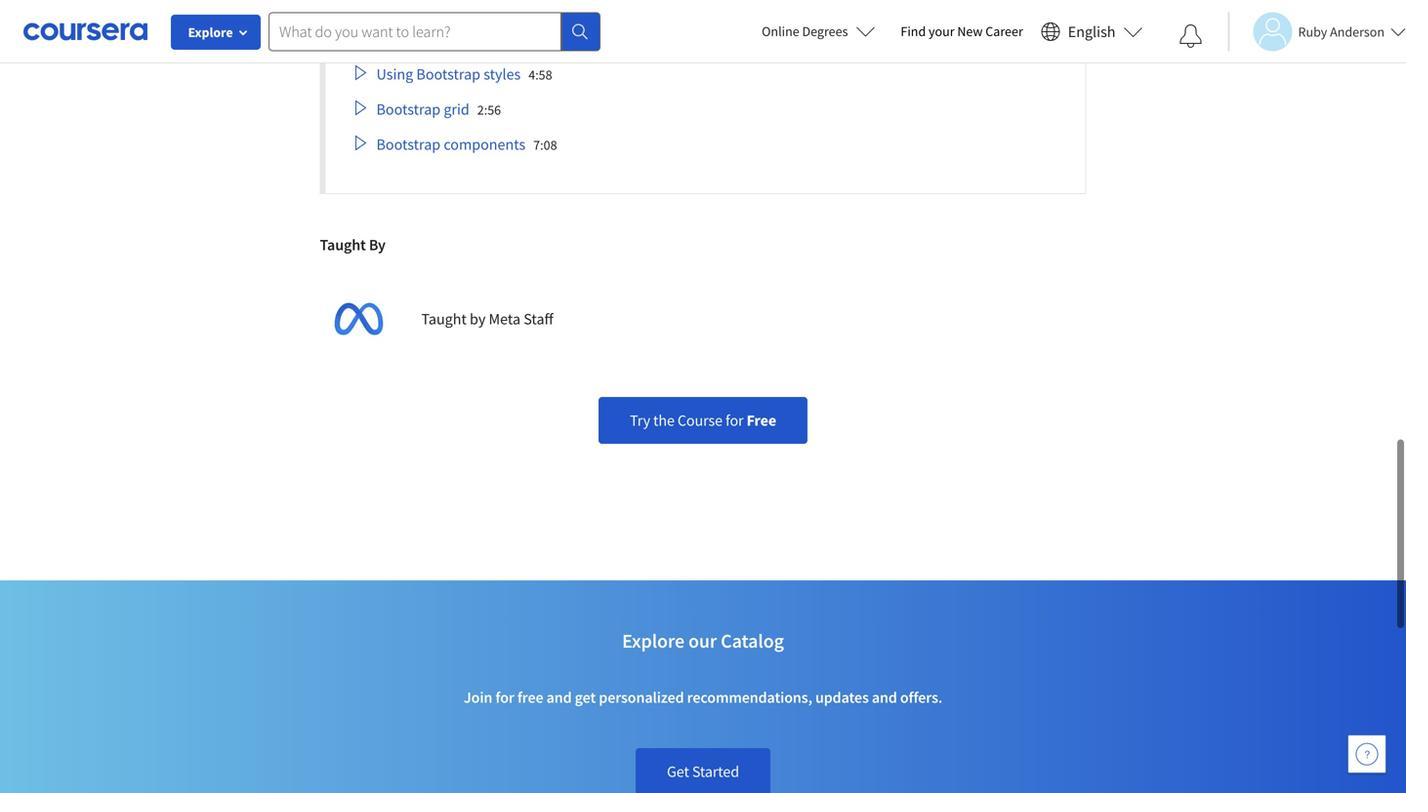 Task type: locate. For each thing, give the bounding box(es) containing it.
taught for taught by meta staff
[[421, 309, 467, 329]]

What do you want to learn? text field
[[269, 12, 562, 51]]

1 horizontal spatial explore
[[622, 629, 685, 654]]

personalized
[[599, 688, 684, 708]]

for
[[726, 411, 744, 430], [495, 688, 514, 708]]

1 horizontal spatial taught
[[421, 309, 467, 329]]

taught
[[320, 235, 366, 255], [421, 309, 467, 329]]

2 and from the left
[[872, 688, 897, 708]]

find
[[901, 22, 926, 40]]

join
[[464, 688, 492, 708]]

recommendations,
[[687, 688, 812, 708]]

explore
[[188, 23, 233, 41], [622, 629, 685, 654]]

explore inside dropdown button
[[188, 23, 233, 41]]

and left offers.
[[872, 688, 897, 708]]

getting
[[376, 29, 424, 49]]

explore our catalog
[[622, 629, 784, 654]]

1 vertical spatial explore
[[622, 629, 685, 654]]

the
[[653, 411, 675, 430]]

find your new career
[[901, 22, 1023, 40]]

course
[[678, 411, 723, 430]]

online degrees
[[762, 22, 848, 40]]

getting started with bootstrap 5:29
[[376, 29, 604, 49]]

2:56
[[477, 101, 501, 118]]

0 horizontal spatial explore
[[188, 23, 233, 41]]

0 vertical spatial taught
[[320, 235, 366, 255]]

offers.
[[900, 688, 943, 708]]

taught by meta staff image
[[320, 280, 398, 358]]

grid
[[444, 99, 469, 119]]

free
[[747, 411, 776, 430]]

bootstrap down bootstrap grid 2:56
[[376, 135, 441, 154]]

english
[[1068, 22, 1116, 42]]

and
[[547, 688, 572, 708], [872, 688, 897, 708]]

0 vertical spatial explore
[[188, 23, 233, 41]]

explore button
[[171, 15, 261, 50]]

and left get
[[547, 688, 572, 708]]

taught by
[[320, 235, 386, 255]]

1 horizontal spatial and
[[872, 688, 897, 708]]

0 horizontal spatial taught
[[320, 235, 366, 255]]

updates
[[815, 688, 869, 708]]

1 vertical spatial taught
[[421, 309, 467, 329]]

meta
[[489, 309, 521, 329]]

using
[[376, 64, 413, 84]]

coursera image
[[23, 16, 147, 47]]

bootstrap
[[508, 29, 572, 49], [416, 64, 481, 84], [376, 99, 441, 119], [376, 135, 441, 154]]

catalog
[[721, 629, 784, 654]]

english button
[[1033, 0, 1151, 63]]

find your new career link
[[891, 20, 1033, 44]]

None search field
[[269, 12, 601, 51]]

get started
[[667, 762, 739, 782]]

using bootstrap styles 4:58
[[376, 64, 552, 84]]

by
[[369, 235, 386, 255]]

show notifications image
[[1179, 24, 1203, 48]]

new
[[957, 22, 983, 40]]

1 vertical spatial for
[[495, 688, 514, 708]]

0 horizontal spatial and
[[547, 688, 572, 708]]

degrees
[[802, 22, 848, 40]]

bootstrap down started at the left top of the page
[[416, 64, 481, 84]]

started
[[692, 762, 739, 782]]

1 horizontal spatial for
[[726, 411, 744, 430]]

get
[[667, 762, 689, 782]]

0 vertical spatial for
[[726, 411, 744, 430]]



Task type: describe. For each thing, give the bounding box(es) containing it.
taught for taught by
[[320, 235, 366, 255]]

explore for explore our catalog
[[622, 629, 685, 654]]

anderson
[[1330, 23, 1385, 41]]

our
[[688, 629, 717, 654]]

ruby anderson
[[1298, 23, 1385, 41]]

ruby
[[1298, 23, 1327, 41]]

try the course for free
[[630, 411, 776, 430]]

bootstrap grid 2:56
[[376, 99, 501, 119]]

ruby anderson button
[[1228, 12, 1406, 51]]

staff
[[524, 309, 553, 329]]

started
[[427, 29, 473, 49]]

get
[[575, 688, 596, 708]]

0 horizontal spatial for
[[495, 688, 514, 708]]

with
[[476, 29, 505, 49]]

1 and from the left
[[547, 688, 572, 708]]

join for free and get personalized recommendations, updates and offers.
[[464, 688, 943, 708]]

bootstrap up 4:58
[[508, 29, 572, 49]]

try
[[630, 411, 650, 430]]

online
[[762, 22, 799, 40]]

online degrees button
[[746, 10, 891, 53]]

4:58
[[529, 66, 552, 83]]

by
[[470, 309, 486, 329]]

5:29
[[580, 31, 604, 48]]

components
[[444, 135, 526, 154]]

explore for explore
[[188, 23, 233, 41]]

help center image
[[1355, 743, 1379, 767]]

bootstrap down using on the left of page
[[376, 99, 441, 119]]

7:08
[[533, 136, 557, 154]]

bootstrap components 7:08
[[376, 135, 557, 154]]

free
[[517, 688, 543, 708]]

career
[[986, 22, 1023, 40]]

taught by meta staff
[[421, 309, 553, 329]]

styles
[[484, 64, 521, 84]]

your
[[929, 22, 955, 40]]

get started button
[[636, 749, 770, 794]]



Task type: vqa. For each thing, say whether or not it's contained in the screenshot.


